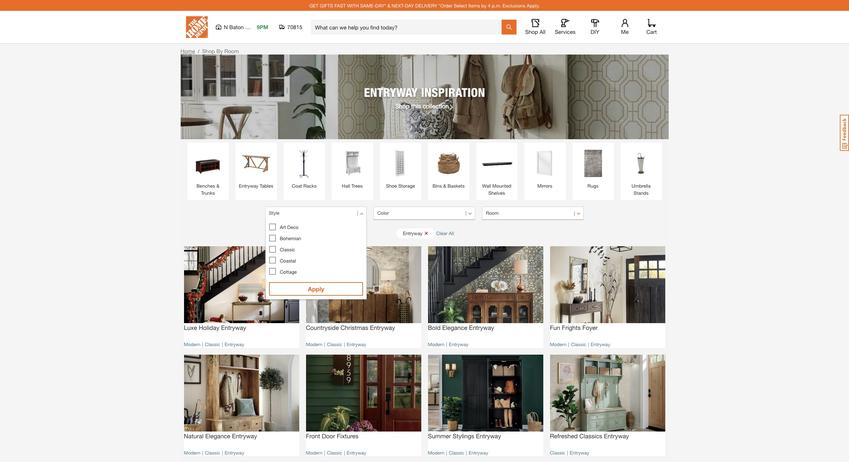 Task type: describe. For each thing, give the bounding box(es) containing it.
classics
[[580, 432, 602, 440]]

*order
[[439, 3, 453, 8]]

entryway link for summer stylings entryway
[[469, 450, 488, 456]]

select
[[454, 3, 467, 8]]

1 horizontal spatial &
[[387, 3, 390, 8]]

services
[[555, 28, 576, 35]]

n
[[224, 24, 228, 30]]

refreshed
[[550, 432, 578, 440]]

rugs link
[[576, 146, 610, 190]]

cart
[[647, 28, 657, 35]]

wall mounted shelves link
[[480, 146, 514, 197]]

shop all
[[525, 28, 546, 35]]

entryway tables
[[239, 183, 273, 189]]

modern for fun frights foyer
[[550, 342, 567, 347]]

mirrors image
[[528, 146, 562, 181]]

fun
[[550, 324, 560, 331]]

luxe holiday entryway link
[[184, 323, 299, 338]]

by
[[216, 48, 223, 54]]

| down frights
[[568, 342, 569, 347]]

entryway inside "link"
[[232, 432, 257, 440]]

classic link for holiday
[[205, 342, 220, 347]]

stretchy image image for fun frights foyer
[[550, 246, 665, 323]]

fixtures
[[337, 432, 359, 440]]

stretchy image image for countryside christmas entryway
[[306, 246, 421, 323]]

wall mounted shelves
[[482, 183, 511, 196]]

racks
[[303, 183, 317, 189]]

modern | classic | entryway for christmas
[[306, 342, 366, 347]]

rugs
[[588, 183, 599, 189]]

me button
[[614, 19, 636, 35]]

front
[[306, 432, 320, 440]]

rugs image
[[576, 146, 610, 181]]

fun frights foyer link
[[550, 323, 665, 338]]

shoe storage image
[[383, 146, 418, 181]]

clear all button
[[436, 227, 454, 240]]

with
[[347, 3, 359, 8]]

stands
[[634, 190, 649, 196]]

home
[[181, 48, 195, 54]]

get
[[309, 3, 319, 8]]

diy button
[[584, 19, 606, 35]]

stretchy image image for bold elegance entryway
[[428, 246, 543, 323]]

apply.
[[527, 3, 540, 8]]

countryside
[[306, 324, 339, 331]]

modern down bold
[[428, 342, 445, 347]]

classic link for stylings
[[449, 450, 464, 456]]

modern | classic | entryway for stylings
[[428, 450, 488, 456]]

baton
[[229, 24, 244, 30]]

umbrella
[[632, 183, 651, 189]]

inspiration
[[421, 85, 485, 100]]

| down natural elegance entryway
[[222, 450, 223, 456]]

classic for front door fixtures
[[327, 450, 342, 456]]

by
[[481, 3, 487, 8]]

hall trees link
[[335, 146, 370, 190]]

modern for countryside christmas entryway
[[306, 342, 323, 347]]

cottage
[[280, 269, 297, 275]]

wall mounted shelves image
[[480, 146, 514, 181]]

coat racks link
[[287, 146, 322, 190]]

modern for front door fixtures
[[306, 450, 323, 456]]

holiday
[[199, 324, 219, 331]]

modern link for fun
[[550, 342, 567, 347]]

entryway link down 'bold elegance entryway'
[[449, 342, 469, 347]]

modern for summer stylings entryway
[[428, 450, 445, 456]]

coat
[[292, 183, 302, 189]]

feedback link image
[[840, 115, 849, 151]]

day*
[[375, 3, 386, 8]]

all for shop all
[[540, 28, 546, 35]]

wall
[[482, 183, 491, 189]]

apply
[[308, 285, 324, 293]]

natural
[[184, 432, 204, 440]]

modern for luxe holiday entryway
[[184, 342, 200, 347]]

umbrella stands image
[[624, 146, 659, 181]]

hall trees
[[342, 183, 363, 189]]

the home depot logo image
[[186, 16, 208, 38]]

trunks
[[201, 190, 215, 196]]

modern | classic | entryway for door
[[306, 450, 366, 456]]

entryway link for fun frights foyer
[[591, 342, 610, 347]]

modern | classic | entryway for elegance
[[184, 450, 244, 456]]

summer
[[428, 432, 451, 440]]

non lazy image image
[[181, 55, 669, 139]]

christmas
[[341, 324, 368, 331]]

shoe storage link
[[383, 146, 418, 190]]

entryway button
[[396, 228, 435, 239]]

rouge
[[245, 24, 261, 30]]

stretchy image image for luxe holiday entryway
[[184, 246, 299, 323]]

modern link for summer
[[428, 450, 445, 456]]

bins & baskets
[[433, 183, 465, 189]]

bold elegance entryway
[[428, 324, 494, 331]]

modern link for luxe
[[184, 342, 200, 347]]

diy
[[591, 28, 600, 35]]

bins & baskets link
[[431, 146, 466, 190]]

| down door
[[324, 450, 325, 456]]

art deco
[[280, 224, 299, 230]]

entryway inside 'link'
[[476, 432, 501, 440]]

classic down refreshed
[[550, 450, 565, 456]]

luxe
[[184, 324, 197, 331]]

frights
[[562, 324, 581, 331]]

modern for natural elegance entryway
[[184, 450, 200, 456]]

modern link for countryside
[[306, 342, 323, 347]]

fast
[[335, 3, 346, 8]]

all for clear all
[[449, 230, 454, 236]]

clear all
[[436, 230, 454, 236]]

shop for shop all
[[525, 28, 538, 35]]

luxe holiday entryway
[[184, 324, 246, 331]]

shoe storage
[[386, 183, 415, 189]]

fun frights foyer
[[550, 324, 598, 331]]

modern link for bold
[[428, 342, 445, 347]]

| down foyer
[[588, 342, 589, 347]]

p.m.
[[492, 3, 501, 8]]

bins & baskets image
[[431, 146, 466, 181]]

gifts
[[320, 3, 333, 8]]

entryway link for natural elegance entryway
[[225, 450, 244, 456]]

| down 'bold elegance entryway'
[[446, 342, 447, 347]]

classic | entryway
[[550, 450, 589, 456]]

entryway link for front door fixtures
[[347, 450, 366, 456]]

summer stylings entryway
[[428, 432, 501, 440]]

classic for luxe holiday entryway
[[205, 342, 220, 347]]

home link
[[181, 48, 195, 54]]

this
[[411, 102, 421, 110]]

| down the "luxe holiday entryway"
[[222, 342, 223, 347]]



Task type: vqa. For each thing, say whether or not it's contained in the screenshot.
N
yes



Task type: locate. For each thing, give the bounding box(es) containing it.
trees
[[352, 183, 363, 189]]

entryway link for countryside christmas entryway
[[347, 342, 366, 347]]

deco
[[287, 224, 299, 230]]

0 vertical spatial room
[[224, 48, 239, 54]]

coat racks
[[292, 183, 317, 189]]

mirrors link
[[528, 146, 562, 190]]

stretchy image image for natural elegance entryway
[[184, 355, 299, 432]]

1 vertical spatial room
[[486, 210, 499, 216]]

shelves
[[489, 190, 505, 196]]

modern down fun on the right bottom
[[550, 342, 567, 347]]

classic link down natural elegance entryway
[[205, 450, 220, 456]]

& inside bins & baskets link
[[443, 183, 446, 189]]

stretchy image image for refreshed classics entryway
[[550, 355, 665, 432]]

bohemian
[[280, 236, 301, 241]]

coat racks image
[[287, 146, 322, 181]]

shop inside button
[[525, 28, 538, 35]]

benches
[[197, 183, 215, 189]]

| down natural
[[202, 450, 203, 456]]

get gifts fast with same-day* & next-day delivery *order select items by 4 p.m. exclusions apply.
[[309, 3, 540, 8]]

70815
[[287, 24, 302, 30]]

elegance for bold
[[442, 324, 467, 331]]

entryway link down 'refreshed classics entryway'
[[570, 450, 589, 456]]

summer stylings entryway link
[[428, 432, 543, 446]]

& inside 'benches & trunks'
[[216, 183, 219, 189]]

exclusions
[[503, 3, 526, 8]]

style
[[269, 210, 280, 216]]

modern | classic | entryway for holiday
[[184, 342, 244, 347]]

classic for countryside christmas entryway
[[327, 342, 342, 347]]

classic up "coastal" at the left of the page
[[280, 247, 295, 252]]

| down countryside christmas entryway
[[344, 342, 345, 347]]

entryway link down luxe holiday entryway link
[[225, 342, 244, 347]]

apply button
[[269, 282, 363, 296]]

0 vertical spatial shop
[[525, 28, 538, 35]]

0 horizontal spatial room
[[224, 48, 239, 54]]

tables
[[260, 183, 273, 189]]

elegance for natural
[[205, 432, 230, 440]]

same-
[[360, 3, 375, 8]]

elegance inside natural elegance entryway "link"
[[205, 432, 230, 440]]

modern link down fun on the right bottom
[[550, 342, 567, 347]]

modern
[[184, 342, 200, 347], [306, 342, 323, 347], [428, 342, 445, 347], [550, 342, 567, 347], [184, 450, 200, 456], [306, 450, 323, 456], [428, 450, 445, 456]]

classic link for door
[[327, 450, 342, 456]]

| down summer stylings entryway
[[466, 450, 467, 456]]

1 horizontal spatial elegance
[[442, 324, 467, 331]]

shop all button
[[525, 19, 546, 35]]

modern link down natural
[[184, 450, 200, 456]]

classic link down fun frights foyer at the right bottom of the page
[[571, 342, 586, 347]]

modern | classic | entryway down front door fixtures
[[306, 450, 366, 456]]

4
[[488, 3, 491, 8]]

benches & trunks image
[[191, 146, 225, 181]]

shop down apply.
[[525, 28, 538, 35]]

0 vertical spatial all
[[540, 28, 546, 35]]

classic for natural elegance entryway
[[205, 450, 220, 456]]

classic down stylings
[[449, 450, 464, 456]]

all left services
[[540, 28, 546, 35]]

entryway link
[[225, 342, 244, 347], [347, 342, 366, 347], [449, 342, 469, 347], [591, 342, 610, 347], [225, 450, 244, 456], [347, 450, 366, 456], [469, 450, 488, 456], [570, 450, 589, 456]]

elegance inside bold elegance entryway link
[[442, 324, 467, 331]]

shop left this
[[395, 102, 410, 110]]

| down fixtures
[[344, 450, 345, 456]]

coastal
[[280, 258, 296, 264]]

entryway inspiration
[[364, 85, 485, 100]]

& right benches
[[216, 183, 219, 189]]

/
[[198, 48, 199, 54]]

hall trees image
[[335, 146, 370, 181]]

classic link down the "luxe holiday entryway"
[[205, 342, 220, 347]]

countryside christmas entryway
[[306, 324, 395, 331]]

modern | classic | entryway for frights
[[550, 342, 610, 347]]

| down summer
[[446, 450, 447, 456]]

baskets
[[448, 183, 465, 189]]

natural elegance entryway link
[[184, 432, 299, 446]]

foyer
[[583, 324, 598, 331]]

collection
[[423, 102, 449, 110]]

classic link for elegance
[[205, 450, 220, 456]]

0 horizontal spatial shop
[[202, 48, 215, 54]]

items
[[468, 3, 480, 8]]

umbrella stands
[[632, 183, 651, 196]]

shop right /
[[202, 48, 215, 54]]

entryway link down countryside christmas entryway link at the left bottom
[[347, 342, 366, 347]]

What can we help you find today? search field
[[315, 20, 501, 34]]

shoe
[[386, 183, 397, 189]]

modern link down front
[[306, 450, 323, 456]]

classic link for christmas
[[327, 342, 342, 347]]

classic link down front door fixtures
[[327, 450, 342, 456]]

shop this collection
[[395, 102, 449, 110]]

countryside christmas entryway link
[[306, 323, 421, 338]]

room button
[[482, 207, 584, 220]]

0 horizontal spatial all
[[449, 230, 454, 236]]

bins
[[433, 183, 442, 189]]

bold elegance entryway link
[[428, 323, 543, 338]]

stylings
[[453, 432, 474, 440]]

classic down front door fixtures
[[327, 450, 342, 456]]

1 horizontal spatial shop
[[395, 102, 410, 110]]

& for bins & baskets
[[443, 183, 446, 189]]

entryway link down front door fixtures link
[[347, 450, 366, 456]]

classic link
[[205, 342, 220, 347], [327, 342, 342, 347], [571, 342, 586, 347], [205, 450, 220, 456], [327, 450, 342, 456], [449, 450, 464, 456], [550, 450, 565, 456]]

umbrella stands link
[[624, 146, 659, 197]]

all right clear
[[449, 230, 454, 236]]

0 horizontal spatial elegance
[[205, 432, 230, 440]]

9pm
[[257, 24, 268, 30]]

classic down countryside
[[327, 342, 342, 347]]

classic for summer stylings entryway
[[449, 450, 464, 456]]

storage
[[398, 183, 415, 189]]

next-
[[392, 3, 405, 8]]

modern | entryway
[[428, 342, 469, 347]]

2 horizontal spatial shop
[[525, 28, 538, 35]]

entryway link down summer stylings entryway 'link'
[[469, 450, 488, 456]]

classic link down stylings
[[449, 450, 464, 456]]

all
[[540, 28, 546, 35], [449, 230, 454, 236]]

entryway link down the fun frights foyer link
[[591, 342, 610, 347]]

2 vertical spatial shop
[[395, 102, 410, 110]]

shop this collection link
[[395, 102, 454, 111]]

0 vertical spatial elegance
[[442, 324, 467, 331]]

door
[[322, 432, 335, 440]]

room inside button
[[486, 210, 499, 216]]

1 vertical spatial all
[[449, 230, 454, 236]]

color
[[378, 210, 389, 216]]

modern link down bold
[[428, 342, 445, 347]]

classic down natural elegance entryway
[[205, 450, 220, 456]]

& right day*
[[387, 3, 390, 8]]

natural elegance entryway
[[184, 432, 257, 440]]

day
[[405, 3, 414, 8]]

stretchy image image
[[184, 246, 299, 323], [306, 246, 421, 323], [428, 246, 543, 323], [550, 246, 665, 323], [184, 355, 299, 432], [306, 355, 421, 432], [428, 355, 543, 432], [550, 355, 665, 432]]

& for benches & trunks
[[216, 183, 219, 189]]

classic for fun frights foyer
[[571, 342, 586, 347]]

delivery
[[415, 3, 438, 8]]

front door fixtures link
[[306, 432, 421, 446]]

benches & trunks
[[197, 183, 219, 196]]

classic down fun frights foyer at the right bottom of the page
[[571, 342, 586, 347]]

elegance up modern | entryway
[[442, 324, 467, 331]]

modern | classic | entryway down natural elegance entryway
[[184, 450, 244, 456]]

n baton rouge
[[224, 24, 261, 30]]

| down countryside
[[324, 342, 325, 347]]

modern down "luxe"
[[184, 342, 200, 347]]

clear
[[436, 230, 448, 236]]

refreshed classics entryway link
[[550, 432, 665, 446]]

modern down natural
[[184, 450, 200, 456]]

modern | classic | entryway down fun frights foyer at the right bottom of the page
[[550, 342, 610, 347]]

room right by
[[224, 48, 239, 54]]

entryway tables link
[[239, 146, 273, 190]]

modern down countryside
[[306, 342, 323, 347]]

70815 button
[[279, 24, 303, 31]]

| down refreshed
[[567, 450, 568, 456]]

1 horizontal spatial room
[[486, 210, 499, 216]]

classic link for frights
[[571, 342, 586, 347]]

me
[[621, 28, 629, 35]]

classic down the "luxe holiday entryway"
[[205, 342, 220, 347]]

entryway inside button
[[403, 230, 423, 236]]

bold
[[428, 324, 441, 331]]

entryway link for luxe holiday entryway
[[225, 342, 244, 347]]

modern link for natural
[[184, 450, 200, 456]]

elegance right natural
[[205, 432, 230, 440]]

2 horizontal spatial &
[[443, 183, 446, 189]]

classic link down countryside
[[327, 342, 342, 347]]

benches & trunks link
[[191, 146, 225, 197]]

&
[[387, 3, 390, 8], [216, 183, 219, 189], [443, 183, 446, 189]]

entryway tables image
[[239, 146, 273, 181]]

mirrors
[[538, 183, 552, 189]]

mounted
[[492, 183, 511, 189]]

modern down front
[[306, 450, 323, 456]]

| down the holiday
[[202, 342, 203, 347]]

stretchy image image for front door fixtures
[[306, 355, 421, 432]]

modern | classic | entryway down the "luxe holiday entryway"
[[184, 342, 244, 347]]

modern | classic | entryway down stylings
[[428, 450, 488, 456]]

entryway link down natural elegance entryway "link"
[[225, 450, 244, 456]]

1 vertical spatial shop
[[202, 48, 215, 54]]

classic link down refreshed
[[550, 450, 565, 456]]

modern link down "luxe"
[[184, 342, 200, 347]]

room down shelves
[[486, 210, 499, 216]]

front door fixtures
[[306, 432, 359, 440]]

modern down summer
[[428, 450, 445, 456]]

shop for shop this collection
[[395, 102, 410, 110]]

modern | classic | entryway down countryside
[[306, 342, 366, 347]]

stretchy image image for summer stylings entryway
[[428, 355, 543, 432]]

1 vertical spatial elegance
[[205, 432, 230, 440]]

0 horizontal spatial &
[[216, 183, 219, 189]]

1 horizontal spatial all
[[540, 28, 546, 35]]

modern link down summer
[[428, 450, 445, 456]]

modern link down countryside
[[306, 342, 323, 347]]

& right 'bins'
[[443, 183, 446, 189]]

modern link for front
[[306, 450, 323, 456]]



